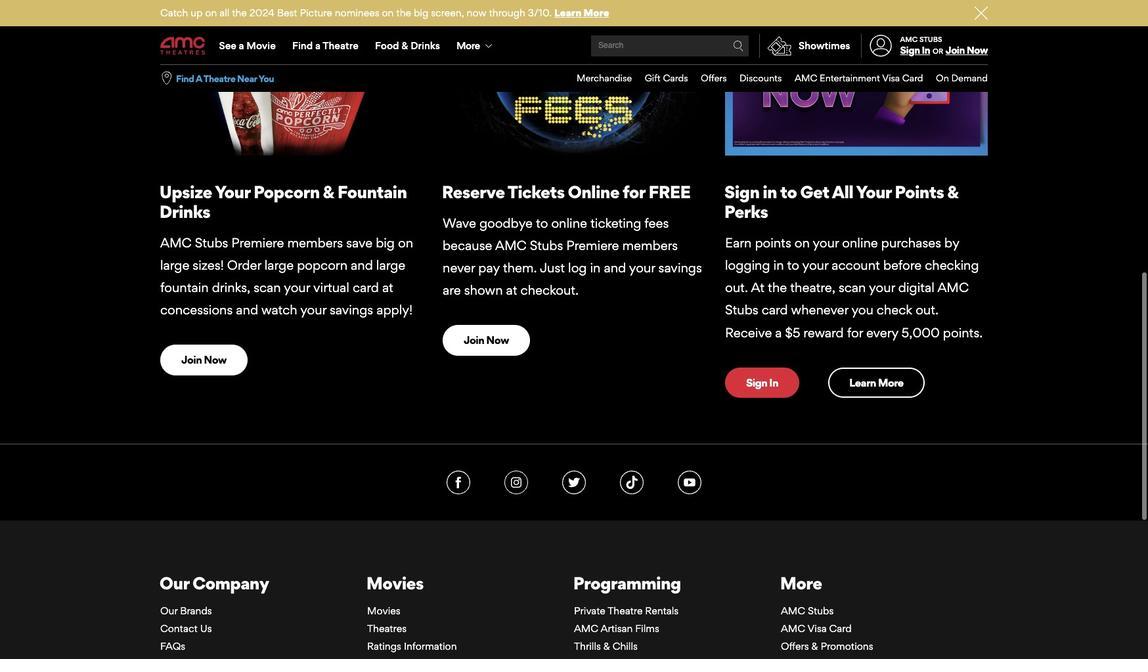 Task type: locate. For each thing, give the bounding box(es) containing it.
find a theatre link
[[284, 28, 367, 64]]

1 vertical spatial savings
[[330, 302, 373, 318]]

0 vertical spatial sign
[[901, 44, 920, 57]]

sign inside amc stubs sign in or join now
[[901, 44, 920, 57]]

big left screen,
[[414, 7, 429, 19]]

0 horizontal spatial theatre
[[204, 73, 235, 84]]

0 horizontal spatial for
[[623, 180, 646, 201]]

large right order
[[265, 257, 294, 273]]

0 horizontal spatial in
[[770, 376, 779, 389]]

more down every
[[878, 376, 904, 389]]

a down 'picture'
[[315, 39, 321, 52]]

join now down concessions
[[181, 353, 227, 366]]

1 horizontal spatial card
[[762, 302, 788, 318]]

0 horizontal spatial members
[[288, 234, 343, 250]]

0 horizontal spatial drinks
[[160, 200, 210, 221]]

stubs up sizes!
[[195, 234, 228, 250]]

2 horizontal spatial a
[[776, 324, 782, 340]]

card right virtual
[[353, 279, 379, 295]]

1 vertical spatial join
[[464, 333, 484, 347]]

0 horizontal spatial learn more link
[[555, 7, 609, 19]]

find down 'picture'
[[292, 39, 313, 52]]

1 horizontal spatial savings
[[659, 260, 702, 275]]

now down concessions
[[204, 353, 227, 366]]

scan
[[254, 279, 281, 295], [839, 279, 866, 295]]

visa down 'user profile' image
[[883, 72, 900, 84]]

theatre,
[[791, 279, 836, 295]]

your down fees
[[629, 260, 656, 275]]

offers link
[[688, 65, 727, 92]]

2 large from the left
[[265, 257, 294, 273]]

amc visa card link
[[781, 622, 852, 635]]

online
[[552, 215, 587, 230], [843, 234, 879, 250]]

0 horizontal spatial and
[[236, 302, 258, 318]]

movies for movies theatres ratings information
[[367, 605, 401, 617]]

programming
[[574, 573, 681, 594]]

large
[[160, 257, 190, 273], [265, 257, 294, 273], [376, 257, 406, 273]]

large up the fountain
[[160, 257, 190, 273]]

in left get
[[763, 181, 777, 202]]

0 vertical spatial out.
[[726, 279, 748, 295]]

1 horizontal spatial join now link
[[443, 325, 530, 355]]

theatre up artisan
[[608, 605, 643, 617]]

in
[[763, 181, 777, 202], [774, 257, 784, 273], [590, 260, 601, 275]]

waived ticketing fees image
[[443, 0, 706, 155]]

1 vertical spatial offers
[[781, 640, 809, 653]]

card inside amc stubs premiere members save big on large sizes! order large popcorn and large fountain drinks, scan your virtual card at concessions and watch your savings apply!
[[353, 279, 379, 295]]

find inside button
[[176, 73, 194, 84]]

find for find a theatre near you
[[176, 73, 194, 84]]

picture
[[300, 7, 332, 19]]

receive
[[726, 324, 772, 340]]

0 horizontal spatial card
[[353, 279, 379, 295]]

1 large from the left
[[160, 257, 190, 273]]

1 horizontal spatial members
[[623, 237, 678, 253]]

our inside our brands contact us faqs
[[160, 605, 178, 617]]

amc up sign in button
[[901, 35, 918, 44]]

1 vertical spatial for
[[848, 324, 863, 340]]

theatres link
[[367, 622, 407, 635]]

offers right 'cards'
[[701, 72, 727, 84]]

1 horizontal spatial a
[[315, 39, 321, 52]]

find a theatre
[[292, 39, 359, 52]]

stubs up receive
[[726, 302, 759, 318]]

big right save
[[376, 234, 395, 250]]

join now down shown
[[464, 333, 509, 347]]

0 horizontal spatial premiere
[[232, 234, 284, 250]]

offers down amc visa card link
[[781, 640, 809, 653]]

points
[[755, 234, 792, 250]]

drinks right food
[[411, 39, 440, 52]]

to down tickets
[[536, 215, 548, 230]]

0 vertical spatial in
[[922, 44, 931, 57]]

0 vertical spatial card
[[353, 279, 379, 295]]

learn more link down every
[[829, 367, 925, 398]]

contact
[[160, 622, 198, 635]]

rentals
[[646, 605, 679, 617]]

your up the theatre,
[[803, 257, 829, 273]]

1 horizontal spatial find
[[292, 39, 313, 52]]

1 horizontal spatial in
[[922, 44, 931, 57]]

1 vertical spatial our
[[160, 605, 178, 617]]

0 horizontal spatial big
[[376, 234, 395, 250]]

on
[[937, 72, 950, 84]]

learn more link right 3/10.
[[555, 7, 609, 19]]

big
[[414, 7, 429, 19], [376, 234, 395, 250]]

sign in button
[[901, 44, 931, 57]]

1 horizontal spatial join
[[464, 333, 484, 347]]

demand
[[952, 72, 988, 84]]

see a movie
[[219, 39, 276, 52]]

2 vertical spatial sign
[[747, 376, 768, 389]]

the right all
[[232, 7, 247, 19]]

learn down every
[[850, 376, 876, 389]]

amc stubs amc visa card offers & promotions
[[781, 605, 874, 653]]

1 horizontal spatial your
[[856, 181, 892, 202]]

amc up the fountain
[[160, 234, 192, 250]]

offers inside amc stubs amc visa card offers & promotions
[[781, 640, 809, 653]]

0 vertical spatial learn
[[555, 7, 582, 19]]

1 vertical spatial visa
[[808, 622, 827, 635]]

1 horizontal spatial join now
[[464, 333, 509, 347]]

watch
[[262, 302, 297, 318]]

& right points
[[948, 181, 959, 202]]

0 horizontal spatial card
[[830, 622, 852, 635]]

sign up "earn"
[[725, 181, 760, 202]]

in inside sign in link
[[770, 376, 779, 389]]

2 horizontal spatial large
[[376, 257, 406, 273]]

discounts
[[740, 72, 782, 84]]

theatre down nominees
[[323, 39, 359, 52]]

0 horizontal spatial join
[[181, 353, 202, 366]]

3/10.
[[528, 7, 552, 19]]

drinks inside food & drinks link
[[411, 39, 440, 52]]

information
[[404, 640, 457, 653]]

now up demand
[[967, 44, 988, 57]]

in
[[922, 44, 931, 57], [770, 376, 779, 389]]

fountain
[[160, 279, 209, 295]]

1 vertical spatial card
[[830, 622, 852, 635]]

premiere inside amc stubs premiere members save big on large sizes! order large popcorn and large fountain drinks, scan your virtual card at concessions and watch your savings apply!
[[232, 234, 284, 250]]

0 horizontal spatial large
[[160, 257, 190, 273]]

our
[[160, 573, 189, 594], [160, 605, 178, 617]]

save
[[346, 234, 373, 250]]

to up the theatre,
[[788, 257, 800, 273]]

your right upsize
[[215, 180, 250, 201]]

us
[[200, 622, 212, 635]]

in down receive
[[770, 376, 779, 389]]

learn more link
[[555, 7, 609, 19], [829, 367, 925, 398]]

1 horizontal spatial learn
[[850, 376, 876, 389]]

card up promotions
[[830, 622, 852, 635]]

card inside earn points on your online purchases by logging in to your account before checking out. at the theatre, scan your digital amc stubs card whenever you check out. receive a $5 reward for every 5,000 points.
[[762, 302, 788, 318]]

0 vertical spatial find
[[292, 39, 313, 52]]

learn more
[[850, 376, 904, 389]]

join down shown
[[464, 333, 484, 347]]

1 vertical spatial in
[[770, 376, 779, 389]]

through
[[489, 7, 526, 19]]

1 horizontal spatial the
[[397, 7, 411, 19]]

1 vertical spatial now
[[487, 333, 509, 347]]

0 vertical spatial menu
[[160, 28, 988, 64]]

stubs inside wave goodbye to online ticketing fees because amc stubs premiere members never pay them. just log in and your savings are shown at checkout.
[[530, 237, 563, 253]]

now inside amc stubs sign in or join now
[[967, 44, 988, 57]]

0 horizontal spatial scan
[[254, 279, 281, 295]]

out. up '5,000'
[[916, 302, 939, 318]]

join inside amc stubs sign in or join now
[[946, 44, 965, 57]]

1 vertical spatial to
[[536, 215, 548, 230]]

stubs up "or"
[[920, 35, 943, 44]]

search the AMC website text field
[[597, 41, 733, 51]]

0 vertical spatial visa
[[883, 72, 900, 84]]

menu containing merchandise
[[564, 65, 988, 92]]

visa down amc stubs link
[[808, 622, 827, 635]]

our up 'contact'
[[160, 605, 178, 617]]

1 horizontal spatial large
[[265, 257, 294, 273]]

members down fees
[[623, 237, 678, 253]]

2 vertical spatial to
[[788, 257, 800, 273]]

our up our brands link
[[160, 573, 189, 594]]

to inside sign in to get all your points & perks
[[781, 181, 797, 202]]

& inside upsize your popcorn & fountain drinks
[[323, 180, 334, 201]]

and down drinks,
[[236, 302, 258, 318]]

in inside sign in to get all your points & perks
[[763, 181, 777, 202]]

0 vertical spatial theatre
[[323, 39, 359, 52]]

theatre right 'a'
[[204, 73, 235, 84]]

at up apply!
[[382, 279, 394, 295]]

0 horizontal spatial at
[[382, 279, 394, 295]]

more right 3/10.
[[584, 7, 609, 19]]

amc down 'showtimes' link
[[795, 72, 818, 84]]

to for get
[[781, 181, 797, 202]]

amc down checking
[[938, 279, 969, 295]]

sign
[[901, 44, 920, 57], [725, 181, 760, 202], [747, 376, 768, 389]]

scan inside earn points on your online purchases by logging in to your account before checking out. at the theatre, scan your digital amc stubs card whenever you check out. receive a $5 reward for every 5,000 points.
[[839, 279, 866, 295]]

2 vertical spatial theatre
[[608, 605, 643, 617]]

join now link down concessions
[[160, 345, 248, 375]]

theatre for a
[[323, 39, 359, 52]]

find inside menu
[[292, 39, 313, 52]]

premiere inside wave goodbye to online ticketing fees because amc stubs premiere members never pay them. just log in and your savings are shown at checkout.
[[567, 237, 619, 253]]

or
[[933, 47, 944, 56]]

& down amc visa card link
[[812, 640, 818, 653]]

2 your from the left
[[856, 181, 892, 202]]

1 vertical spatial join now
[[181, 353, 227, 366]]

movies for movies
[[367, 573, 424, 594]]

for inside earn points on your online purchases by logging in to your account before checking out. at the theatre, scan your digital amc stubs card whenever you check out. receive a $5 reward for every 5,000 points.
[[848, 324, 863, 340]]

and down save
[[351, 257, 373, 273]]

1 horizontal spatial premiere
[[567, 237, 619, 253]]

1 horizontal spatial now
[[487, 333, 509, 347]]

join for upsize your popcorn & fountain drinks
[[181, 353, 202, 366]]

0 horizontal spatial visa
[[808, 622, 827, 635]]

merchandise
[[577, 72, 632, 84]]

footer
[[0, 444, 1149, 660]]

1 vertical spatial big
[[376, 234, 395, 250]]

0 horizontal spatial learn
[[555, 7, 582, 19]]

amc facebook image
[[447, 471, 471, 494]]

& left chills in the bottom of the page
[[604, 640, 610, 653]]

your down virtual
[[300, 302, 327, 318]]

and inside wave goodbye to online ticketing fees because amc stubs premiere members never pay them. just log in and your savings are shown at checkout.
[[604, 260, 626, 275]]

on right points
[[795, 234, 810, 250]]

drinks up sizes!
[[160, 200, 210, 221]]

0 vertical spatial online
[[552, 215, 587, 230]]

amc down goodbye
[[495, 237, 527, 253]]

amc logo image
[[160, 37, 206, 55], [160, 37, 206, 55]]

get
[[801, 181, 830, 202]]

out. left at
[[726, 279, 748, 295]]

in left "or"
[[922, 44, 931, 57]]

1 horizontal spatial theatre
[[323, 39, 359, 52]]

visa
[[883, 72, 900, 84], [808, 622, 827, 635]]

2 horizontal spatial now
[[967, 44, 988, 57]]

3 large from the left
[[376, 257, 406, 273]]

amc youtube image
[[678, 471, 702, 494], [678, 471, 702, 494]]

1 vertical spatial sign
[[725, 181, 760, 202]]

card inside menu
[[903, 72, 924, 84]]

0 vertical spatial savings
[[659, 260, 702, 275]]

company
[[192, 573, 269, 594]]

scan up watch
[[254, 279, 281, 295]]

0 horizontal spatial your
[[215, 180, 250, 201]]

amc inside wave goodbye to online ticketing fees because amc stubs premiere members never pay them. just log in and your savings are shown at checkout.
[[495, 237, 527, 253]]

1 vertical spatial drinks
[[160, 200, 210, 221]]

earn points on your online purchases by logging in to your account before checking out. at the theatre, scan your digital amc stubs card whenever you check out. receive a $5 reward for every 5,000 points.
[[726, 234, 983, 340]]

join now link
[[443, 325, 530, 355], [160, 345, 248, 375]]

popcorn
[[254, 180, 320, 201]]

stubs inside amc stubs sign in or join now
[[920, 35, 943, 44]]

0 horizontal spatial find
[[176, 73, 194, 84]]

1 horizontal spatial at
[[506, 282, 518, 298]]

to inside wave goodbye to online ticketing fees because amc stubs premiere members never pay them. just log in and your savings are shown at checkout.
[[536, 215, 548, 230]]

stubs inside earn points on your online purchases by logging in to your account before checking out. at the theatre, scan your digital amc stubs card whenever you check out. receive a $5 reward for every 5,000 points.
[[726, 302, 759, 318]]

logging
[[726, 257, 771, 273]]

1 horizontal spatial scan
[[839, 279, 866, 295]]

more down 'now'
[[457, 39, 480, 52]]

sizes!
[[193, 257, 224, 273]]

card down at
[[762, 302, 788, 318]]

a inside earn points on your online purchases by logging in to your account before checking out. at the theatre, scan your digital amc stubs card whenever you check out. receive a $5 reward for every 5,000 points.
[[776, 324, 782, 340]]

for down you
[[848, 324, 863, 340]]

a left $5
[[776, 324, 782, 340]]

in inside earn points on your online purchases by logging in to your account before checking out. at the theatre, scan your digital amc stubs card whenever you check out. receive a $5 reward for every 5,000 points.
[[774, 257, 784, 273]]

in right log
[[590, 260, 601, 275]]

savings down fees
[[659, 260, 702, 275]]

0 horizontal spatial savings
[[330, 302, 373, 318]]

drinks,
[[212, 279, 250, 295]]

2 vertical spatial now
[[204, 353, 227, 366]]

sign down receive
[[747, 376, 768, 389]]

0 vertical spatial big
[[414, 7, 429, 19]]

on left all
[[205, 7, 217, 19]]

at down the them.
[[506, 282, 518, 298]]

your up account
[[813, 234, 839, 250]]

menu up "merchandise" link
[[160, 28, 988, 64]]

to left get
[[781, 181, 797, 202]]

your up watch
[[284, 279, 310, 295]]

members up popcorn
[[288, 234, 343, 250]]

0 vertical spatial drinks
[[411, 39, 440, 52]]

savings
[[659, 260, 702, 275], [330, 302, 373, 318]]

and right log
[[604, 260, 626, 275]]

a
[[196, 73, 202, 84]]

scan down account
[[839, 279, 866, 295]]

amc up thrills
[[574, 622, 599, 635]]

stubs for amc stubs premiere members save big on large sizes! order large popcorn and large fountain drinks, scan your virtual card at concessions and watch your savings apply!
[[195, 234, 228, 250]]

amc inside amc stubs premiere members save big on large sizes! order large popcorn and large fountain drinks, scan your virtual card at concessions and watch your savings apply!
[[160, 234, 192, 250]]

amc stubs premiere members save big on large sizes! order large popcorn and large fountain drinks, scan your virtual card at concessions and watch your savings apply!
[[160, 234, 413, 318]]

sign for sign in
[[747, 376, 768, 389]]

find
[[292, 39, 313, 52], [176, 73, 194, 84]]

1 horizontal spatial offers
[[781, 640, 809, 653]]

1 horizontal spatial out.
[[916, 302, 939, 318]]

find left 'a'
[[176, 73, 194, 84]]

sign left "or"
[[901, 44, 920, 57]]

stubs inside amc stubs amc visa card offers & promotions
[[808, 605, 834, 617]]

0 horizontal spatial online
[[552, 215, 587, 230]]

join now link for reserve tickets online for free
[[443, 325, 530, 355]]

0 vertical spatial join now
[[464, 333, 509, 347]]

join now
[[464, 333, 509, 347], [181, 353, 227, 366]]

2 horizontal spatial the
[[768, 279, 787, 295]]

join right "or"
[[946, 44, 965, 57]]

online inside earn points on your online purchases by logging in to your account before checking out. at the theatre, scan your digital amc stubs card whenever you check out. receive a $5 reward for every 5,000 points.
[[843, 234, 879, 250]]

in down points
[[774, 257, 784, 273]]

1 vertical spatial online
[[843, 234, 879, 250]]

1 horizontal spatial learn more link
[[829, 367, 925, 398]]

faqs
[[160, 640, 185, 653]]

amc stubs link
[[781, 605, 834, 617]]

scan inside amc stubs premiere members save big on large sizes! order large popcorn and large fountain drinks, scan your virtual card at concessions and watch your savings apply!
[[254, 279, 281, 295]]

amc tiktok image
[[620, 471, 644, 494], [620, 471, 644, 494]]

card
[[353, 279, 379, 295], [762, 302, 788, 318]]

now down shown
[[487, 333, 509, 347]]

before
[[884, 257, 922, 273]]

0 horizontal spatial offers
[[701, 72, 727, 84]]

drinks
[[411, 39, 440, 52], [160, 200, 210, 221]]

1 horizontal spatial big
[[414, 7, 429, 19]]

your
[[813, 234, 839, 250], [803, 257, 829, 273], [629, 260, 656, 275], [284, 279, 310, 295], [869, 279, 896, 295], [300, 302, 327, 318]]

join now for reserve tickets online for free
[[464, 333, 509, 347]]

at
[[382, 279, 394, 295], [506, 282, 518, 298]]

0 vertical spatial our
[[160, 573, 189, 594]]

theatres
[[367, 622, 407, 635]]

1 horizontal spatial drinks
[[411, 39, 440, 52]]

1 your from the left
[[215, 180, 250, 201]]

1 vertical spatial find
[[176, 73, 194, 84]]

stubs up just
[[530, 237, 563, 253]]

learn right 3/10.
[[555, 7, 582, 19]]

movies up theatres at the left of page
[[367, 605, 401, 617]]

0 horizontal spatial a
[[239, 39, 244, 52]]

2 horizontal spatial and
[[604, 260, 626, 275]]

amc facebook image
[[447, 471, 471, 494]]

scan awareness image
[[726, 0, 988, 155]]

more up amc stubs link
[[781, 573, 822, 594]]

a
[[239, 39, 244, 52], [315, 39, 321, 52], [776, 324, 782, 340]]

sign inside sign in to get all your points & perks
[[725, 181, 760, 202]]

join
[[946, 44, 965, 57], [464, 333, 484, 347], [181, 353, 202, 366]]

members
[[288, 234, 343, 250], [623, 237, 678, 253]]

0 horizontal spatial join now link
[[160, 345, 248, 375]]

2 vertical spatial join
[[181, 353, 202, 366]]

theatre inside "find a theatre" link
[[323, 39, 359, 52]]

to inside earn points on your online purchases by logging in to your account before checking out. at the theatre, scan your digital amc stubs card whenever you check out. receive a $5 reward for every 5,000 points.
[[788, 257, 800, 273]]

2 horizontal spatial join
[[946, 44, 965, 57]]

0 vertical spatial movies
[[367, 573, 424, 594]]

movies inside movies theatres ratings information
[[367, 605, 401, 617]]

the up food & drinks
[[397, 7, 411, 19]]

gift
[[645, 72, 661, 84]]

premiere up log
[[567, 237, 619, 253]]

& right food
[[402, 39, 408, 52]]

showtimes
[[799, 39, 851, 52]]

1 horizontal spatial card
[[903, 72, 924, 84]]

faqs link
[[160, 640, 185, 653]]

food
[[375, 39, 399, 52]]

theatre for a
[[204, 73, 235, 84]]

showtimes image
[[760, 34, 799, 58]]

1 vertical spatial movies
[[367, 605, 401, 617]]

on right save
[[398, 234, 413, 250]]

card inside amc stubs amc visa card offers & promotions
[[830, 622, 852, 635]]

savings down virtual
[[330, 302, 373, 318]]

popcorn
[[297, 257, 348, 273]]

large up apply!
[[376, 257, 406, 273]]

theatre inside find a theatre near you button
[[204, 73, 235, 84]]

stubs inside amc stubs premiere members save big on large sizes! order large popcorn and large fountain drinks, scan your virtual card at concessions and watch your savings apply!
[[195, 234, 228, 250]]

now for upsize your popcorn & fountain drinks
[[204, 353, 227, 366]]

1 vertical spatial learn more link
[[829, 367, 925, 398]]

online up account
[[843, 234, 879, 250]]

menu down showtimes image
[[564, 65, 988, 92]]

movie
[[247, 39, 276, 52]]

online down reserve tickets online for free
[[552, 215, 587, 230]]

more button
[[448, 28, 504, 64]]

amc instagram image
[[505, 471, 528, 494], [505, 471, 528, 494]]

& right popcorn
[[323, 180, 334, 201]]

at inside amc stubs premiere members save big on large sizes! order large popcorn and large fountain drinks, scan your virtual card at concessions and watch your savings apply!
[[382, 279, 394, 295]]

0 horizontal spatial join now
[[181, 353, 227, 366]]

upsize
[[160, 180, 212, 201]]

card
[[903, 72, 924, 84], [830, 622, 852, 635]]

a right 'see'
[[239, 39, 244, 52]]

menu
[[160, 28, 988, 64], [564, 65, 988, 92]]

& inside sign in to get all your points & perks
[[948, 181, 959, 202]]

the
[[232, 7, 247, 19], [397, 7, 411, 19], [768, 279, 787, 295]]

join down concessions
[[181, 353, 202, 366]]



Task type: describe. For each thing, give the bounding box(es) containing it.
your up the check
[[869, 279, 896, 295]]

sign for sign in to get all your points & perks
[[725, 181, 760, 202]]

reserve tickets online for free
[[442, 180, 691, 201]]

a for movie
[[239, 39, 244, 52]]

amc artisan films link
[[574, 622, 660, 635]]

drinks inside upsize your popcorn & fountain drinks
[[160, 200, 210, 221]]

to for online
[[536, 215, 548, 230]]

thrills
[[574, 640, 601, 653]]

goodbye
[[480, 215, 533, 230]]

find for find a theatre
[[292, 39, 313, 52]]

thrills & chills link
[[574, 640, 638, 653]]

at
[[751, 279, 765, 295]]

catch up on all the 2024 best picture nominees on the big screen, now through 3/10. learn more
[[160, 7, 609, 19]]

showtimes link
[[760, 34, 851, 58]]

5,000
[[902, 324, 940, 340]]

points
[[895, 181, 945, 202]]

wave goodbye to online ticketing fees because amc stubs premiere members never pay them. just log in and your savings are shown at checkout.
[[443, 215, 702, 298]]

fees
[[645, 215, 669, 230]]

stubs for amc stubs sign in or join now
[[920, 35, 943, 44]]

are
[[443, 282, 461, 298]]

amc stubs sign in or join now
[[901, 35, 988, 57]]

footer containing our company
[[0, 444, 1149, 660]]

2024
[[250, 7, 275, 19]]

amc twitter image
[[563, 471, 586, 494]]

1 vertical spatial learn
[[850, 376, 876, 389]]

submit search icon image
[[733, 41, 744, 51]]

discounts link
[[727, 65, 782, 92]]

big inside amc stubs premiere members save big on large sizes! order large popcorn and large fountain drinks, scan your virtual card at concessions and watch your savings apply!
[[376, 234, 395, 250]]

you
[[852, 302, 874, 318]]

amc inside private theatre rentals amc artisan films thrills & chills
[[574, 622, 599, 635]]

our for our company
[[160, 573, 189, 594]]

0 horizontal spatial out.
[[726, 279, 748, 295]]

savings inside wave goodbye to online ticketing fees because amc stubs premiere members never pay them. just log in and your savings are shown at checkout.
[[659, 260, 702, 275]]

1 horizontal spatial visa
[[883, 72, 900, 84]]

food & drinks link
[[367, 28, 448, 64]]

fountain
[[338, 180, 407, 201]]

your inside sign in to get all your points & perks
[[856, 181, 892, 202]]

on right nominees
[[382, 7, 394, 19]]

virtual
[[313, 279, 350, 295]]

chills
[[613, 640, 638, 653]]

films
[[636, 622, 660, 635]]

wave
[[443, 215, 476, 230]]

at inside wave goodbye to online ticketing fees because amc stubs premiere members never pay them. just log in and your savings are shown at checkout.
[[506, 282, 518, 298]]

amc inside amc stubs sign in or join now
[[901, 35, 918, 44]]

all
[[832, 181, 854, 202]]

more inside button
[[457, 39, 480, 52]]

find a theatre near you button
[[176, 72, 274, 85]]

theatre inside private theatre rentals amc artisan films thrills & chills
[[608, 605, 643, 617]]

offers & promotions link
[[781, 640, 874, 653]]

savings inside amc stubs premiere members save big on large sizes! order large popcorn and large fountain drinks, scan your virtual card at concessions and watch your savings apply!
[[330, 302, 373, 318]]

tickets
[[508, 180, 565, 201]]

private theatre rentals amc artisan films thrills & chills
[[574, 605, 679, 653]]

your inside upsize your popcorn & fountain drinks
[[215, 180, 250, 201]]

all
[[220, 7, 230, 19]]

by
[[945, 234, 960, 250]]

stubs for amc stubs amc visa card offers & promotions
[[808, 605, 834, 617]]

points.
[[944, 324, 983, 340]]

online inside wave goodbye to online ticketing fees because amc stubs premiere members never pay them. just log in and your savings are shown at checkout.
[[552, 215, 587, 230]]

0 vertical spatial offers
[[701, 72, 727, 84]]

amc entertainment visa card
[[795, 72, 924, 84]]

reward
[[804, 324, 844, 340]]

reserve
[[442, 180, 505, 201]]

& inside private theatre rentals amc artisan films thrills & chills
[[604, 640, 610, 653]]

visa inside amc stubs amc visa card offers & promotions
[[808, 622, 827, 635]]

free large popcorn refill image
[[160, 0, 423, 155]]

now for reserve tickets online for free
[[487, 333, 509, 347]]

private theatre rentals link
[[574, 605, 679, 617]]

join now link for upsize your popcorn & fountain drinks
[[160, 345, 248, 375]]

$5
[[786, 324, 801, 340]]

shown
[[464, 282, 503, 298]]

join for reserve tickets online for free
[[464, 333, 484, 347]]

gift cards
[[645, 72, 688, 84]]

on inside amc stubs premiere members save big on large sizes! order large popcorn and large fountain drinks, scan your virtual card at concessions and watch your savings apply!
[[398, 234, 413, 250]]

now
[[467, 7, 487, 19]]

ratings
[[367, 640, 402, 653]]

0 horizontal spatial the
[[232, 7, 247, 19]]

merchandise link
[[564, 65, 632, 92]]

join now for upsize your popcorn & fountain drinks
[[181, 353, 227, 366]]

members inside amc stubs premiere members save big on large sizes! order large popcorn and large fountain drinks, scan your virtual card at concessions and watch your savings apply!
[[288, 234, 343, 250]]

food & drinks
[[375, 39, 440, 52]]

sign in or join amc stubs element
[[861, 28, 988, 64]]

movies theatres ratings information
[[367, 605, 457, 653]]

checking
[[925, 257, 980, 273]]

digital
[[899, 279, 935, 295]]

menu containing more
[[160, 28, 988, 64]]

artisan
[[601, 622, 633, 635]]

because
[[443, 237, 493, 253]]

the inside earn points on your online purchases by logging in to your account before checking out. at the theatre, scan your digital amc stubs card whenever you check out. receive a $5 reward for every 5,000 points.
[[768, 279, 787, 295]]

on demand link
[[924, 65, 988, 92]]

find a theatre near you
[[176, 73, 274, 84]]

brands
[[180, 605, 212, 617]]

in inside wave goodbye to online ticketing fees because amc stubs premiere members never pay them. just log in and your savings are shown at checkout.
[[590, 260, 601, 275]]

amc down amc stubs link
[[781, 622, 806, 635]]

our for our brands contact us faqs
[[160, 605, 178, 617]]

amc entertainment visa card link
[[782, 65, 924, 92]]

a for theatre
[[315, 39, 321, 52]]

contact us link
[[160, 622, 212, 635]]

members inside wave goodbye to online ticketing fees because amc stubs premiere members never pay them. just log in and your savings are shown at checkout.
[[623, 237, 678, 253]]

amc up amc visa card link
[[781, 605, 806, 617]]

log
[[568, 260, 587, 275]]

nominees
[[335, 7, 380, 19]]

online
[[568, 180, 620, 201]]

up
[[191, 7, 203, 19]]

account
[[832, 257, 881, 273]]

your inside wave goodbye to online ticketing fees because amc stubs premiere members never pay them. just log in and your savings are shown at checkout.
[[629, 260, 656, 275]]

0 vertical spatial for
[[623, 180, 646, 201]]

on demand
[[937, 72, 988, 84]]

upsize your popcorn & fountain drinks
[[160, 180, 407, 221]]

best
[[277, 7, 297, 19]]

near
[[237, 73, 257, 84]]

them.
[[503, 260, 537, 275]]

user profile image
[[863, 35, 900, 57]]

amc inside earn points on your online purchases by logging in to your account before checking out. at the theatre, scan your digital amc stubs card whenever you check out. receive a $5 reward for every 5,000 points.
[[938, 279, 969, 295]]

on inside earn points on your online purchases by logging in to your account before checking out. at the theatre, scan your digital amc stubs card whenever you check out. receive a $5 reward for every 5,000 points.
[[795, 234, 810, 250]]

purchases
[[882, 234, 942, 250]]

whenever
[[792, 302, 849, 318]]

& inside amc stubs amc visa card offers & promotions
[[812, 640, 818, 653]]

in inside amc stubs sign in or join now
[[922, 44, 931, 57]]

sign in to get all your points & perks
[[725, 181, 959, 221]]

1 horizontal spatial and
[[351, 257, 373, 273]]

cards
[[663, 72, 688, 84]]

entertainment
[[820, 72, 881, 84]]

cookie consent banner dialog
[[0, 624, 1149, 660]]

1 vertical spatial out.
[[916, 302, 939, 318]]

amc twitter image
[[563, 471, 586, 494]]

join now button
[[946, 44, 988, 57]]

& inside menu
[[402, 39, 408, 52]]

more inside footer
[[781, 573, 822, 594]]

private
[[574, 605, 606, 617]]



Task type: vqa. For each thing, say whether or not it's contained in the screenshot.
AMC DINE-IN ®
no



